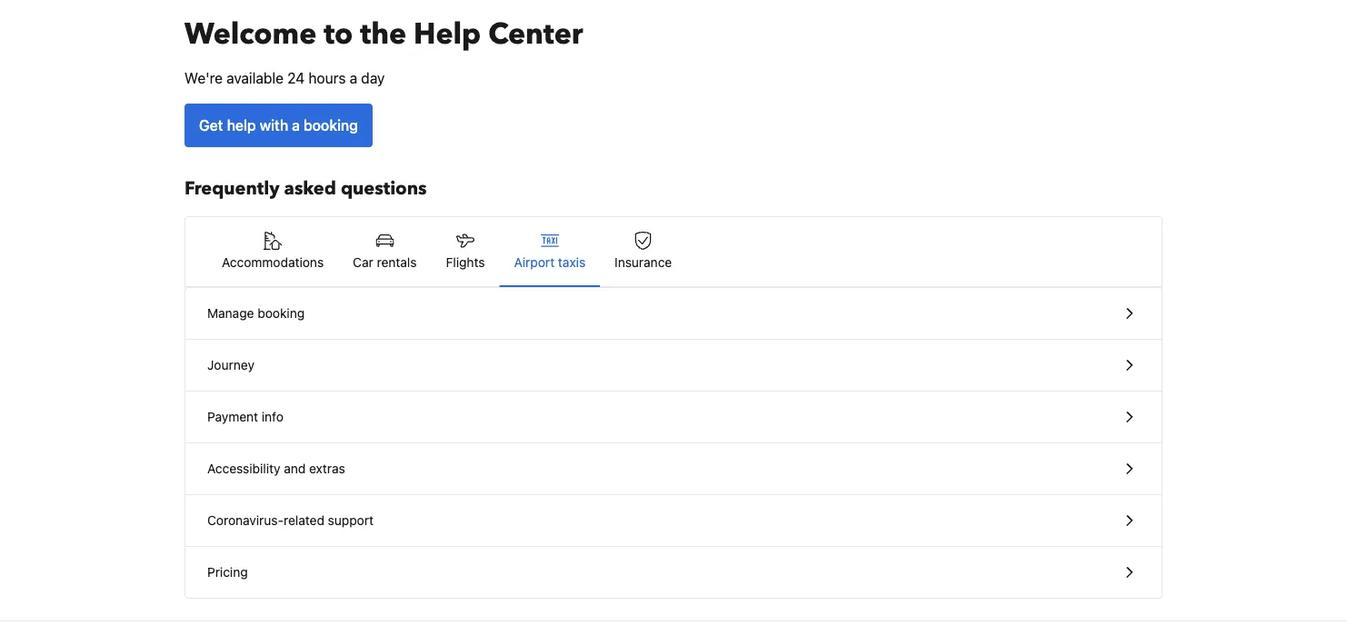 Task type: locate. For each thing, give the bounding box(es) containing it.
tab list containing accommodations
[[186, 217, 1162, 288]]

booking
[[304, 117, 358, 134], [258, 306, 305, 321]]

car rentals
[[353, 255, 417, 270]]

info
[[262, 410, 284, 425]]

airport
[[514, 255, 555, 270]]

booking right manage
[[258, 306, 305, 321]]

accessibility
[[207, 462, 281, 477]]

get
[[199, 117, 223, 134]]

insurance
[[615, 255, 672, 270]]

journey
[[207, 358, 255, 373]]

frequently
[[185, 176, 280, 201]]

a right 'with'
[[292, 117, 300, 134]]

welcome
[[185, 15, 317, 54]]

a
[[350, 70, 357, 87], [292, 117, 300, 134]]

0 horizontal spatial a
[[292, 117, 300, 134]]

1 vertical spatial booking
[[258, 306, 305, 321]]

accommodations button
[[207, 217, 338, 286]]

booking down hours
[[304, 117, 358, 134]]

a left day
[[350, 70, 357, 87]]

0 vertical spatial booking
[[304, 117, 358, 134]]

tab list
[[186, 217, 1162, 288]]

accommodations
[[222, 255, 324, 270]]

questions
[[341, 176, 427, 201]]

related
[[284, 513, 325, 528]]

welcome to the help center
[[185, 15, 583, 54]]

we're available 24 hours a day
[[185, 70, 385, 87]]

the
[[360, 15, 407, 54]]

manage
[[207, 306, 254, 321]]

we're
[[185, 70, 223, 87]]

get help with a booking button
[[185, 104, 373, 147]]

pricing button
[[186, 548, 1162, 598]]

payment
[[207, 410, 258, 425]]

airport taxis button
[[500, 217, 600, 286]]

and
[[284, 462, 306, 477]]

0 vertical spatial a
[[350, 70, 357, 87]]

to
[[324, 15, 353, 54]]

center
[[489, 15, 583, 54]]

1 vertical spatial a
[[292, 117, 300, 134]]

car rentals button
[[338, 217, 432, 286]]

flights button
[[432, 217, 500, 286]]

support
[[328, 513, 374, 528]]

accessibility and extras button
[[186, 444, 1162, 496]]

help
[[414, 15, 481, 54]]

manage booking button
[[186, 288, 1162, 340]]

journey button
[[186, 340, 1162, 392]]



Task type: describe. For each thing, give the bounding box(es) containing it.
get help with a booking
[[199, 117, 358, 134]]

payment info
[[207, 410, 284, 425]]

insurance button
[[600, 217, 687, 286]]

accessibility and extras
[[207, 462, 345, 477]]

available
[[227, 70, 284, 87]]

pricing
[[207, 565, 248, 580]]

day
[[361, 70, 385, 87]]

24
[[288, 70, 305, 87]]

frequently asked questions
[[185, 176, 427, 201]]

booking inside get help with a booking button
[[304, 117, 358, 134]]

help
[[227, 117, 256, 134]]

1 horizontal spatial a
[[350, 70, 357, 87]]

manage booking
[[207, 306, 305, 321]]

asked
[[284, 176, 336, 201]]

car
[[353, 255, 374, 270]]

coronavirus-related support button
[[186, 496, 1162, 548]]

airport taxis
[[514, 255, 586, 270]]

coronavirus-related support
[[207, 513, 374, 528]]

hours
[[309, 70, 346, 87]]

flights
[[446, 255, 485, 270]]

booking inside manage booking button
[[258, 306, 305, 321]]

rentals
[[377, 255, 417, 270]]

taxis
[[558, 255, 586, 270]]

coronavirus-
[[207, 513, 284, 528]]

a inside get help with a booking button
[[292, 117, 300, 134]]

extras
[[309, 462, 345, 477]]

with
[[260, 117, 288, 134]]

payment info button
[[186, 392, 1162, 444]]



Task type: vqa. For each thing, say whether or not it's contained in the screenshot.
rightmost &
no



